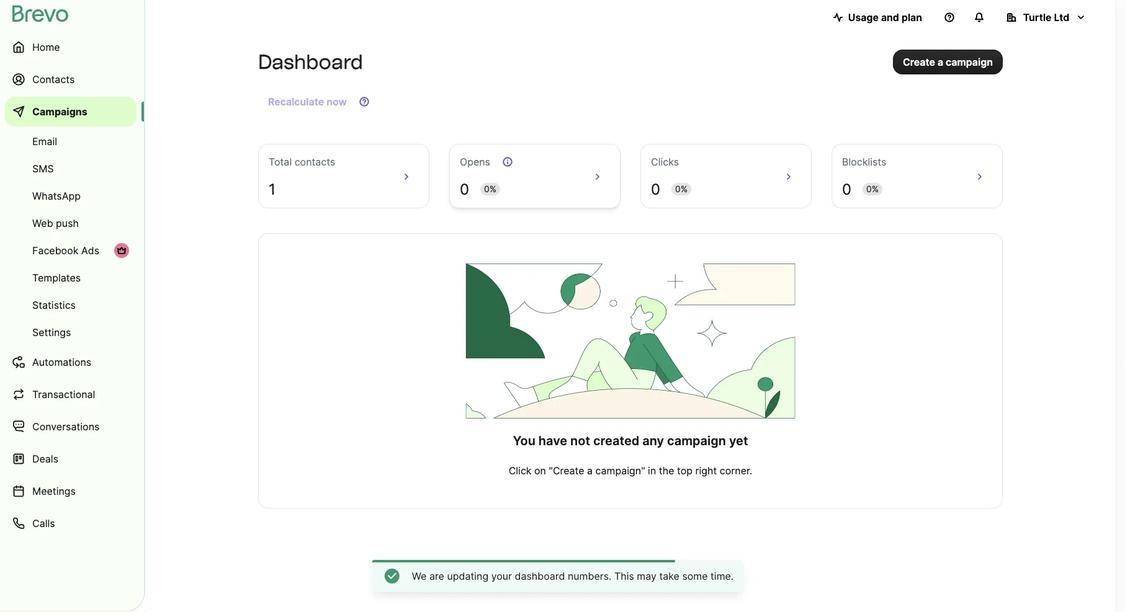 Task type: vqa. For each thing, say whether or not it's contained in the screenshot.
Statistics
yes



Task type: locate. For each thing, give the bounding box(es) containing it.
2 horizontal spatial 0%
[[866, 184, 879, 195]]

web push link
[[5, 211, 137, 236]]

0 horizontal spatial campaign
[[667, 433, 726, 449]]

usage and plan
[[848, 11, 922, 23]]

1 0 from the left
[[460, 180, 469, 198]]

0 for blocklists
[[842, 180, 851, 198]]

email
[[32, 135, 57, 147]]

take
[[659, 570, 679, 582]]

templates
[[32, 272, 81, 284]]

have
[[539, 433, 567, 449]]

1 horizontal spatial 0%
[[675, 184, 688, 195]]

campaigns
[[32, 106, 87, 118]]

meetings
[[32, 485, 76, 497]]

3 0% from the left
[[866, 184, 879, 195]]

we are updating your dashboard numbers. this may take some time.
[[412, 570, 734, 582]]

left___rvooi image
[[117, 246, 127, 256]]

0%
[[484, 184, 497, 195], [675, 184, 688, 195], [866, 184, 879, 195]]

calls
[[32, 518, 55, 530]]

0 horizontal spatial 0%
[[484, 184, 497, 195]]

usage and plan button
[[823, 5, 932, 30]]

0 horizontal spatial a
[[587, 465, 593, 477]]

a
[[938, 56, 943, 68], [587, 465, 593, 477]]

you have not created any campaign yet
[[513, 433, 748, 449]]

facebook
[[32, 245, 78, 257]]

calls link
[[5, 509, 137, 539]]

1
[[269, 180, 276, 198]]

0% down blocklists
[[866, 184, 879, 195]]

a inside button
[[938, 56, 943, 68]]

campaign inside button
[[946, 56, 993, 68]]

blocklists
[[842, 156, 886, 168]]

conversations
[[32, 421, 100, 433]]

0% for blocklists
[[866, 184, 879, 195]]

the
[[659, 465, 674, 477]]

0 horizontal spatial 0
[[460, 180, 469, 198]]

campaigns link
[[5, 97, 137, 127]]

contacts link
[[5, 65, 137, 94]]

0 vertical spatial campaign
[[946, 56, 993, 68]]

1 horizontal spatial campaign
[[946, 56, 993, 68]]

transactional
[[32, 388, 95, 401]]

0 vertical spatial a
[[938, 56, 943, 68]]

a right create
[[938, 56, 943, 68]]

notification timer progress bar
[[372, 560, 671, 563]]

a right "create
[[587, 465, 593, 477]]

this
[[614, 570, 634, 582]]

dashboard
[[258, 50, 363, 74]]

0% for clicks
[[675, 184, 688, 195]]

campaign
[[946, 56, 993, 68], [667, 433, 726, 449]]

statistics
[[32, 299, 76, 311]]

transactional link
[[5, 380, 137, 410]]

create
[[903, 56, 935, 68]]

deals link
[[5, 444, 137, 474]]

total contacts
[[269, 156, 335, 168]]

2 horizontal spatial 0
[[842, 180, 851, 198]]

0% down clicks
[[675, 184, 688, 195]]

0 down clicks
[[651, 180, 660, 198]]

clicks
[[651, 156, 679, 168]]

web
[[32, 217, 53, 229]]

2 0% from the left
[[675, 184, 688, 195]]

numbers.
[[568, 570, 612, 582]]

campaign right create
[[946, 56, 993, 68]]

campaign up right
[[667, 433, 726, 449]]

1 vertical spatial a
[[587, 465, 593, 477]]

top
[[677, 465, 693, 477]]

corner.
[[720, 465, 752, 477]]

whatsapp
[[32, 190, 81, 202]]

1 horizontal spatial a
[[938, 56, 943, 68]]

and
[[881, 11, 899, 23]]

meetings link
[[5, 477, 137, 506]]

0 down blocklists
[[842, 180, 851, 198]]

0 down opens
[[460, 180, 469, 198]]

1 horizontal spatial 0
[[651, 180, 660, 198]]

home link
[[5, 32, 137, 62]]

updating
[[447, 570, 489, 582]]

plan
[[902, 11, 922, 23]]

email link
[[5, 129, 137, 154]]

0% down opens
[[484, 184, 497, 195]]

3 0 from the left
[[842, 180, 851, 198]]

2 0 from the left
[[651, 180, 660, 198]]

sms link
[[5, 156, 137, 181]]

may
[[637, 570, 657, 582]]

settings link
[[5, 320, 137, 345]]

statistics link
[[5, 293, 137, 318]]

templates link
[[5, 266, 137, 290]]

now
[[327, 96, 347, 108]]

created
[[593, 433, 639, 449]]

0
[[460, 180, 469, 198], [651, 180, 660, 198], [842, 180, 851, 198]]



Task type: describe. For each thing, give the bounding box(es) containing it.
conversations link
[[5, 412, 137, 442]]

create a campaign
[[903, 56, 993, 68]]

your
[[491, 570, 512, 582]]

are
[[429, 570, 444, 582]]

time.
[[711, 570, 734, 582]]

any
[[643, 433, 664, 449]]

home
[[32, 41, 60, 53]]

ads
[[81, 245, 99, 257]]

settings
[[32, 326, 71, 339]]

usage
[[848, 11, 879, 23]]

contacts
[[32, 73, 75, 85]]

on
[[534, 465, 546, 477]]

facebook ads link
[[5, 238, 137, 263]]

push
[[56, 217, 79, 229]]

yet
[[729, 433, 748, 449]]

in
[[648, 465, 656, 477]]

sms
[[32, 163, 54, 175]]

turtle ltd button
[[997, 5, 1096, 30]]

turtle ltd
[[1023, 11, 1069, 23]]

turtle
[[1023, 11, 1052, 23]]

total
[[269, 156, 292, 168]]

you
[[513, 433, 535, 449]]

ltd
[[1054, 11, 1069, 23]]

recalculate now button
[[263, 92, 352, 112]]

dashboard
[[515, 570, 565, 582]]

automations
[[32, 356, 91, 368]]

0 for clicks
[[651, 180, 660, 198]]

whatsapp link
[[5, 184, 137, 209]]

contacts
[[295, 156, 335, 168]]

1 vertical spatial campaign
[[667, 433, 726, 449]]

right
[[695, 465, 717, 477]]

click
[[509, 465, 532, 477]]

not
[[570, 433, 590, 449]]

web push
[[32, 217, 79, 229]]

create a campaign button
[[893, 50, 1003, 74]]

"create
[[549, 465, 584, 477]]

recalculate
[[268, 96, 324, 108]]

1 0% from the left
[[484, 184, 497, 195]]

deals
[[32, 453, 58, 465]]

recalculate now
[[268, 96, 347, 108]]

facebook ads
[[32, 245, 99, 257]]

opens
[[460, 156, 490, 168]]

automations link
[[5, 348, 137, 377]]

campaign"
[[596, 465, 645, 477]]

click on "create a campaign" in the top right corner.
[[509, 465, 752, 477]]

we
[[412, 570, 427, 582]]

some
[[682, 570, 708, 582]]



